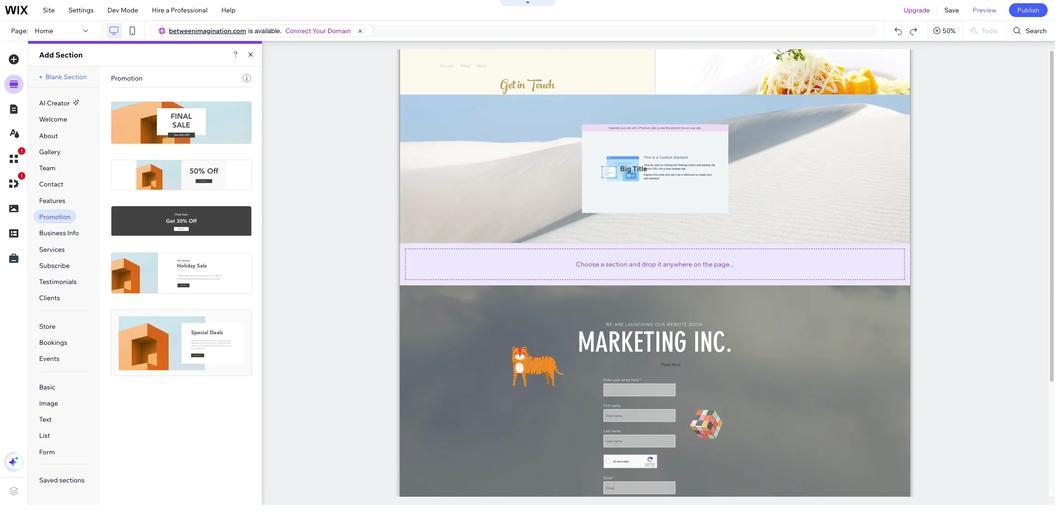 Task type: locate. For each thing, give the bounding box(es) containing it.
0 vertical spatial 1 button
[[4, 147, 25, 169]]

1 horizontal spatial a
[[601, 260, 604, 268]]

contact
[[39, 180, 63, 189]]

gallery
[[39, 148, 60, 156]]

1 vertical spatial 1 button
[[4, 172, 25, 193]]

0 horizontal spatial promotion
[[39, 213, 71, 221]]

and
[[629, 260, 641, 268]]

1 vertical spatial 1
[[20, 173, 23, 179]]

0 vertical spatial 1
[[20, 148, 23, 154]]

services
[[39, 245, 65, 253]]

form
[[39, 448, 55, 456]]

available.
[[255, 27, 282, 35]]

1 button
[[4, 147, 25, 169], [4, 172, 25, 193]]

testimonials
[[39, 278, 77, 286]]

settings
[[69, 6, 94, 14]]

info
[[67, 229, 79, 237]]

hire
[[152, 6, 164, 14]]

50% button
[[928, 21, 962, 41]]

save
[[945, 6, 959, 14]]

mode
[[121, 6, 138, 14]]

list
[[39, 432, 50, 440]]

0 vertical spatial section
[[55, 50, 83, 59]]

events
[[39, 355, 60, 363]]

promotion
[[111, 74, 143, 82], [39, 213, 71, 221]]

section
[[55, 50, 83, 59], [64, 73, 87, 81]]

1 1 button from the top
[[4, 147, 25, 169]]

preview button
[[966, 0, 1004, 20]]

1 vertical spatial a
[[601, 260, 604, 268]]

welcome
[[39, 115, 67, 124]]

0 vertical spatial a
[[166, 6, 169, 14]]

professional
[[171, 6, 208, 14]]

the
[[703, 260, 713, 268]]

1
[[20, 148, 23, 154], [20, 173, 23, 179]]

blank
[[46, 73, 62, 81]]

section for blank section
[[64, 73, 87, 81]]

a for professional
[[166, 6, 169, 14]]

add section
[[39, 50, 83, 59]]

section
[[606, 260, 628, 268]]

a
[[166, 6, 169, 14], [601, 260, 604, 268]]

section up blank section
[[55, 50, 83, 59]]

publish button
[[1009, 3, 1048, 17]]

search
[[1026, 27, 1047, 35]]

anywhere
[[663, 260, 692, 268]]

section right blank
[[64, 73, 87, 81]]

2 1 from the top
[[20, 173, 23, 179]]

0 horizontal spatial a
[[166, 6, 169, 14]]

add
[[39, 50, 54, 59]]

1 for second 1 button from the bottom of the page
[[20, 148, 23, 154]]

on
[[694, 260, 701, 268]]

betweenimagination.com
[[169, 27, 246, 35]]

a right hire
[[166, 6, 169, 14]]

features
[[39, 196, 65, 205]]

1 vertical spatial section
[[64, 73, 87, 81]]

1 for 2nd 1 button
[[20, 173, 23, 179]]

save button
[[938, 0, 966, 20]]

sections
[[59, 476, 85, 484]]

home
[[35, 27, 53, 35]]

section for add section
[[55, 50, 83, 59]]

subscribe
[[39, 261, 70, 270]]

page...
[[714, 260, 734, 268]]

1 1 from the top
[[20, 148, 23, 154]]

ai creator
[[39, 99, 70, 107]]

bookings
[[39, 338, 67, 347]]

business info
[[39, 229, 79, 237]]

store
[[39, 322, 55, 330]]

a left section
[[601, 260, 604, 268]]

1 horizontal spatial promotion
[[111, 74, 143, 82]]

clients
[[39, 294, 60, 302]]



Task type: describe. For each thing, give the bounding box(es) containing it.
site
[[43, 6, 55, 14]]

ai
[[39, 99, 46, 107]]

hire a professional
[[152, 6, 208, 14]]

about
[[39, 131, 58, 140]]

text
[[39, 415, 52, 424]]

is
[[248, 27, 253, 35]]

dev mode
[[107, 6, 138, 14]]

50%
[[943, 27, 956, 35]]

choose
[[576, 260, 599, 268]]

creator
[[47, 99, 70, 107]]

1 vertical spatial promotion
[[39, 213, 71, 221]]

tools
[[982, 27, 998, 35]]

it
[[658, 260, 662, 268]]

search button
[[1007, 21, 1055, 41]]

choose a section and drop it anywhere on the page...
[[576, 260, 734, 268]]

domain
[[328, 27, 351, 35]]

drop
[[642, 260, 656, 268]]

2 1 button from the top
[[4, 172, 25, 193]]

business
[[39, 229, 66, 237]]

blank section
[[46, 73, 87, 81]]

dev
[[107, 6, 119, 14]]

a for section
[[601, 260, 604, 268]]

upgrade
[[904, 6, 930, 14]]

preview
[[973, 6, 997, 14]]

is available. connect your domain
[[248, 27, 351, 35]]

saved sections
[[39, 476, 85, 484]]

team
[[39, 164, 56, 172]]

publish
[[1018, 6, 1040, 14]]

basic
[[39, 383, 55, 391]]

your
[[313, 27, 326, 35]]

help
[[221, 6, 236, 14]]

saved
[[39, 476, 58, 484]]

connect
[[285, 27, 311, 35]]

image
[[39, 399, 58, 407]]

tools button
[[963, 21, 1006, 41]]

0 vertical spatial promotion
[[111, 74, 143, 82]]



Task type: vqa. For each thing, say whether or not it's contained in the screenshot.
THE ADD A SECTION button
no



